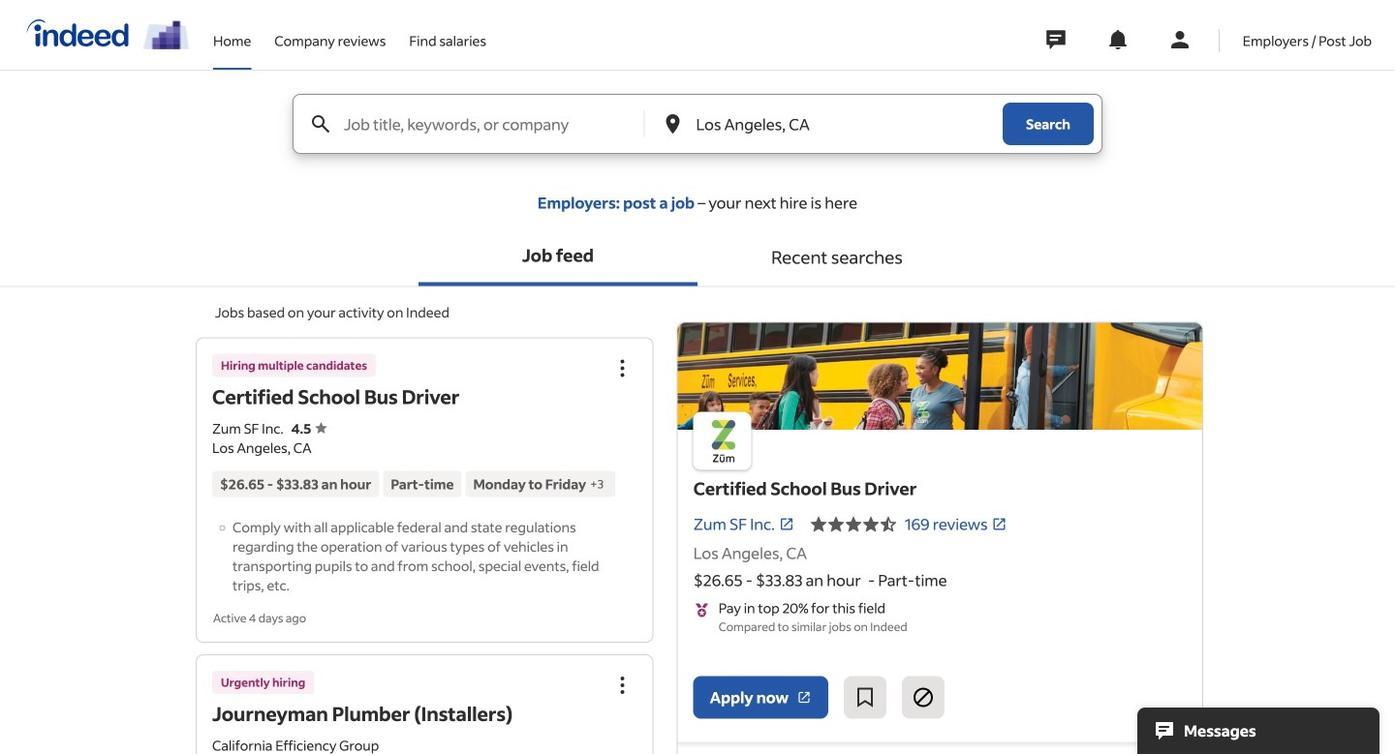 Task type: describe. For each thing, give the bounding box(es) containing it.
4.5 out of 5 stars. link to 169 reviews company ratings (opens in a new tab) image
[[992, 517, 1007, 532]]

4.5 out of five stars rating image
[[291, 420, 327, 437]]

save this job image
[[854, 686, 877, 710]]

not interested image
[[912, 686, 935, 710]]

4.5 out of 5 stars image
[[810, 513, 897, 536]]

messages unread count 0 image
[[1043, 20, 1069, 59]]

job actions for journeyman plumber (installers) is collapsed image
[[611, 674, 634, 698]]

apply now (opens in a new tab) image
[[797, 690, 812, 706]]

search: Job title, keywords, or company text field
[[340, 95, 643, 153]]

at indeed, we're committed to increasing representation of women at all levels of indeed's global workforce to at least 50% by 2030 image
[[143, 20, 190, 49]]



Task type: locate. For each thing, give the bounding box(es) containing it.
tab list
[[0, 228, 1395, 287]]

notifications unread count 0 image
[[1106, 28, 1130, 51]]

main content
[[0, 94, 1395, 755]]

account image
[[1168, 28, 1192, 51]]

Edit location text field
[[692, 95, 964, 153]]

job actions for certified school bus driver is collapsed image
[[611, 357, 634, 380]]

zum sf inc. (opens in a new tab) image
[[779, 517, 794, 532]]

None search field
[[277, 94, 1118, 177]]

zum sf inc. logo image
[[678, 323, 1202, 430], [693, 412, 752, 471]]



Task type: vqa. For each thing, say whether or not it's contained in the screenshot.
job actions for journeyman plumber (installers) is collapsed Icon
yes



